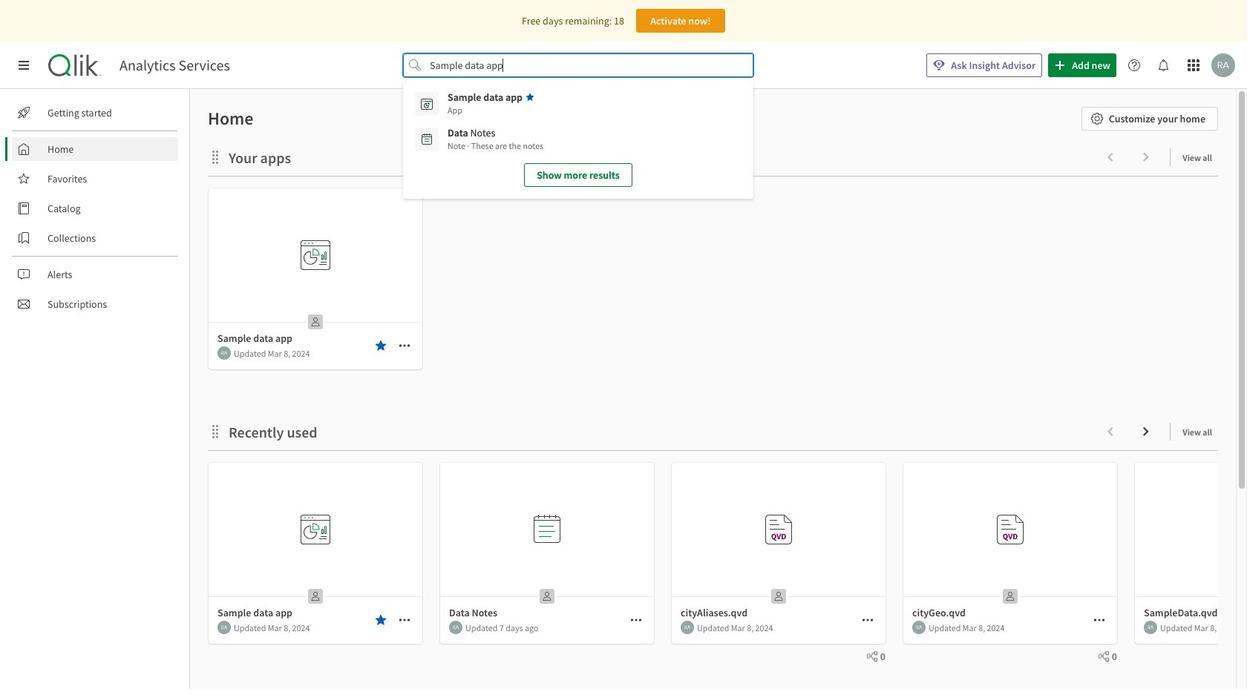 Task type: vqa. For each thing, say whether or not it's contained in the screenshot.
topmost Remove from Favorites icon
yes



Task type: describe. For each thing, give the bounding box(es) containing it.
2 ruby anderson image from the left
[[681, 621, 694, 635]]

navigation pane element
[[0, 95, 189, 322]]

1 more actions image from the left
[[399, 615, 410, 626]]

1 ruby anderson image from the left
[[217, 621, 231, 635]]

move collection image
[[208, 150, 223, 164]]

move collection image
[[208, 424, 223, 439]]

sample data app element
[[448, 91, 523, 104]]

2 more actions image from the left
[[630, 615, 642, 626]]

close sidebar menu image
[[18, 59, 30, 71]]

more actions image
[[399, 340, 410, 352]]

1 remove from favorites image from the top
[[375, 340, 387, 352]]



Task type: locate. For each thing, give the bounding box(es) containing it.
2 horizontal spatial ruby anderson image
[[912, 621, 926, 635]]

2 remove from favorites image from the top
[[375, 615, 387, 626]]

1 horizontal spatial more actions image
[[630, 615, 642, 626]]

these are the notes element
[[448, 140, 543, 153]]

list box
[[409, 86, 747, 193]]

ruby anderson image
[[217, 621, 231, 635], [681, 621, 694, 635], [912, 621, 926, 635]]

3 more actions image from the left
[[862, 615, 874, 626]]

1 vertical spatial remove from favorites image
[[375, 615, 387, 626]]

0 vertical spatial remove from favorites image
[[375, 340, 387, 352]]

Search for content text field
[[427, 53, 730, 77]]

1 horizontal spatial ruby anderson image
[[681, 621, 694, 635]]

3 ruby anderson image from the left
[[912, 621, 926, 635]]

0 horizontal spatial more actions image
[[399, 615, 410, 626]]

ruby anderson element
[[217, 347, 231, 360], [217, 621, 231, 635], [449, 621, 462, 635], [681, 621, 694, 635], [912, 621, 926, 635], [1144, 621, 1157, 635]]

analytics services element
[[120, 56, 230, 74]]

ruby anderson image
[[1211, 53, 1235, 77], [217, 347, 231, 360], [449, 621, 462, 635], [1144, 621, 1157, 635]]

remove from favorites image
[[375, 340, 387, 352], [375, 615, 387, 626]]

main content
[[184, 89, 1247, 690]]

more actions image
[[399, 615, 410, 626], [630, 615, 642, 626], [862, 615, 874, 626]]

2 horizontal spatial more actions image
[[862, 615, 874, 626]]

0 horizontal spatial ruby anderson image
[[217, 621, 231, 635]]



